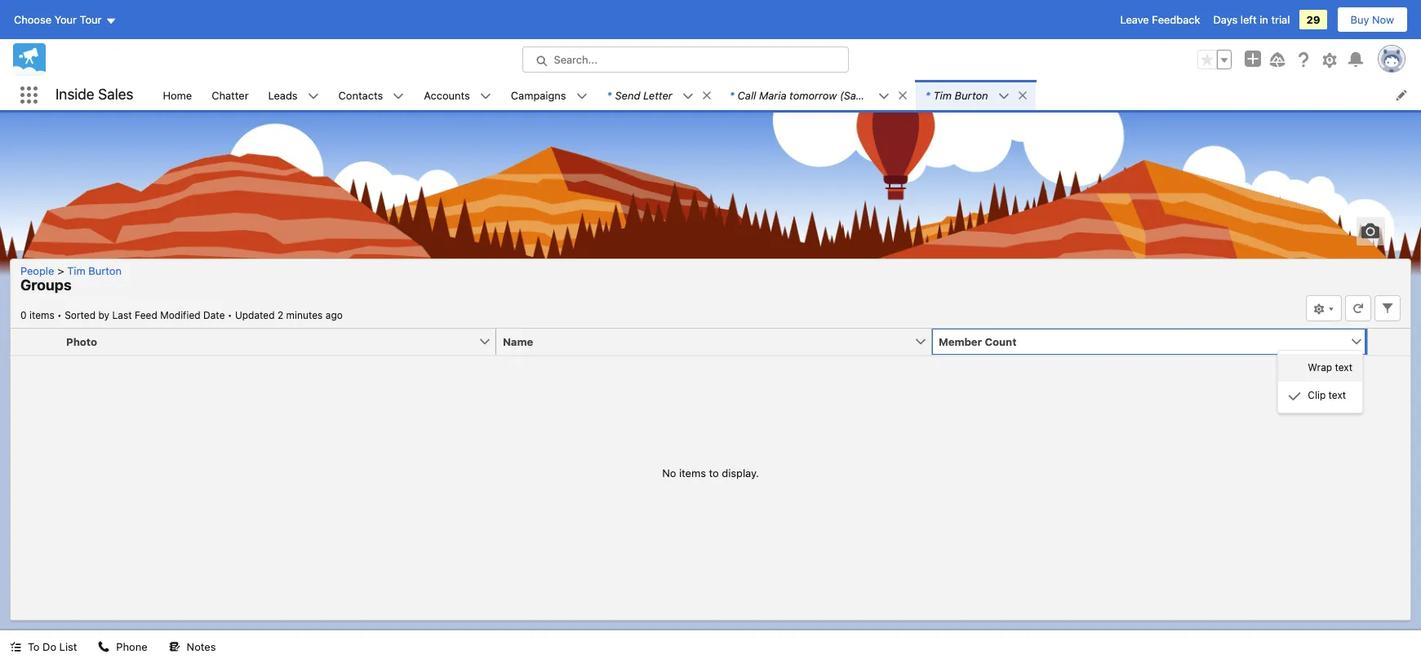 Task type: vqa. For each thing, say whether or not it's contained in the screenshot.
the bottommost "group"
no



Task type: locate. For each thing, give the bounding box(es) containing it.
search... button
[[522, 47, 849, 73]]

buy now button
[[1337, 7, 1408, 33]]

text default image
[[701, 90, 712, 101], [480, 90, 491, 102], [878, 90, 890, 102], [98, 642, 110, 653]]

text default image
[[897, 90, 908, 101], [1017, 90, 1028, 101], [307, 90, 319, 102], [393, 90, 404, 102], [576, 90, 587, 102], [682, 90, 694, 102], [998, 90, 1009, 102], [1288, 390, 1301, 403], [10, 642, 21, 653], [169, 642, 180, 653]]

clip
[[1308, 390, 1326, 402]]

text right wrap on the bottom
[[1335, 362, 1353, 374]]

* tim burton
[[925, 89, 988, 102]]

menu inside member count element
[[1279, 355, 1362, 410]]

text default image inside to do list button
[[10, 642, 21, 653]]

text default image left 'call'
[[701, 90, 712, 101]]

0 vertical spatial tim
[[934, 89, 952, 102]]

*
[[607, 89, 612, 102], [730, 89, 734, 102], [925, 89, 930, 102]]

text default image inside notes 'button'
[[169, 642, 180, 653]]

home link
[[153, 80, 202, 110]]

tim burton
[[67, 264, 122, 278]]

1 vertical spatial items
[[679, 467, 706, 480]]

search...
[[554, 53, 597, 66]]

text default image right tomorrow
[[878, 90, 890, 102]]

member count
[[939, 335, 1017, 348]]

group
[[1197, 50, 1232, 69]]

leave feedback link
[[1120, 13, 1200, 26]]

2 horizontal spatial *
[[925, 89, 930, 102]]

0 horizontal spatial *
[[607, 89, 612, 102]]

call
[[738, 89, 756, 102]]

clip text
[[1308, 390, 1346, 402]]

•
[[57, 309, 62, 321], [228, 309, 232, 321]]

trial
[[1271, 13, 1290, 26]]

text right clip
[[1329, 390, 1346, 402]]

maria
[[759, 89, 786, 102]]

items for no
[[679, 467, 706, 480]]

do
[[43, 641, 56, 654]]

• left sorted
[[57, 309, 62, 321]]

text default image right accounts
[[480, 90, 491, 102]]

left
[[1241, 13, 1257, 26]]

contacts
[[338, 89, 383, 102]]

name element
[[496, 329, 942, 355]]

modified
[[160, 309, 201, 321]]

1 horizontal spatial tim
[[934, 89, 952, 102]]

text
[[1335, 362, 1353, 374], [1329, 390, 1346, 402]]

* call maria tomorrow (sample)
[[730, 89, 884, 102]]

items
[[29, 309, 54, 321], [679, 467, 706, 480]]

0 horizontal spatial •
[[57, 309, 62, 321]]

text default image inside clip text link
[[1288, 390, 1301, 403]]

* right (sample)
[[925, 89, 930, 102]]

tour
[[80, 13, 102, 26]]

1 horizontal spatial burton
[[955, 89, 988, 102]]

1 vertical spatial tim
[[67, 264, 86, 278]]

1 * from the left
[[607, 89, 612, 102]]

tomorrow
[[789, 89, 837, 102]]

items for 0
[[29, 309, 54, 321]]

1 horizontal spatial •
[[228, 309, 232, 321]]

minutes
[[286, 309, 323, 321]]

3 * from the left
[[925, 89, 930, 102]]

text default image inside campaigns list item
[[576, 90, 587, 102]]

* left send
[[607, 89, 612, 102]]

1 vertical spatial burton
[[88, 264, 122, 278]]

chatter link
[[202, 80, 258, 110]]

feedback
[[1152, 13, 1200, 26]]

list
[[59, 641, 77, 654]]

0 vertical spatial burton
[[955, 89, 988, 102]]

to do list button
[[0, 631, 87, 664]]

* for * tim burton
[[925, 89, 930, 102]]

list item
[[597, 80, 720, 110], [720, 80, 916, 110], [916, 80, 1036, 110]]

tim right people link
[[67, 264, 86, 278]]

member
[[939, 335, 982, 348]]

accounts link
[[414, 80, 480, 110]]

wrap text link
[[1279, 355, 1362, 382]]

1 vertical spatial text
[[1329, 390, 1346, 402]]

count
[[985, 335, 1017, 348]]

tim right (sample)
[[934, 89, 952, 102]]

leads link
[[258, 80, 307, 110]]

display.
[[722, 467, 759, 480]]

updated
[[235, 309, 275, 321]]

2 * from the left
[[730, 89, 734, 102]]

29
[[1306, 13, 1320, 26]]

text default image left phone
[[98, 642, 110, 653]]

tim burton link
[[61, 264, 128, 278]]

0 horizontal spatial items
[[29, 309, 54, 321]]

item number image
[[11, 329, 60, 355]]

items right 0
[[29, 309, 54, 321]]

0 horizontal spatial tim
[[67, 264, 86, 278]]

1 list item from the left
[[597, 80, 720, 110]]

* left 'call'
[[730, 89, 734, 102]]

1 horizontal spatial *
[[730, 89, 734, 102]]

* for * send letter
[[607, 89, 612, 102]]

days
[[1213, 13, 1238, 26]]

ago
[[325, 309, 343, 321]]

inside sales
[[56, 86, 133, 103]]

home
[[163, 89, 192, 102]]

• right the date
[[228, 309, 232, 321]]

0 vertical spatial text
[[1335, 362, 1353, 374]]

2 • from the left
[[228, 309, 232, 321]]

campaigns link
[[501, 80, 576, 110]]

items left to
[[679, 467, 706, 480]]

chatter
[[212, 89, 249, 102]]

list
[[153, 80, 1421, 110]]

burton inside the groups|groups|list view element
[[88, 264, 122, 278]]

burton
[[955, 89, 988, 102], [88, 264, 122, 278]]

menu
[[1279, 355, 1362, 410]]

burton inside list item
[[955, 89, 988, 102]]

wrap text
[[1308, 362, 1353, 374]]

menu containing wrap text
[[1279, 355, 1362, 410]]

text default image inside contacts list item
[[393, 90, 404, 102]]

* for * call maria tomorrow (sample)
[[730, 89, 734, 102]]

send
[[615, 89, 640, 102]]

contacts list item
[[329, 80, 414, 110]]

0 horizontal spatial burton
[[88, 264, 122, 278]]

0 vertical spatial items
[[29, 309, 54, 321]]

notes
[[187, 641, 216, 654]]

tim
[[934, 89, 952, 102], [67, 264, 86, 278]]

date
[[203, 309, 225, 321]]

in
[[1260, 13, 1268, 26]]

sorted
[[65, 309, 96, 321]]

1 horizontal spatial items
[[679, 467, 706, 480]]

member count element
[[932, 329, 1378, 414]]

by
[[98, 309, 109, 321]]

leads list item
[[258, 80, 329, 110]]



Task type: describe. For each thing, give the bounding box(es) containing it.
groups status
[[20, 309, 235, 321]]

photo element
[[60, 329, 506, 355]]

choose your tour button
[[13, 7, 117, 33]]

groups
[[20, 277, 72, 294]]

people
[[20, 264, 54, 278]]

sales
[[98, 86, 133, 103]]

1 • from the left
[[57, 309, 62, 321]]

clip text link
[[1279, 382, 1362, 410]]

name
[[503, 335, 533, 348]]

no
[[662, 467, 676, 480]]

days left in trial
[[1213, 13, 1290, 26]]

to
[[28, 641, 40, 654]]

tim inside list item
[[934, 89, 952, 102]]

choose your tour
[[14, 13, 102, 26]]

inside
[[56, 86, 94, 103]]

notes button
[[159, 631, 226, 664]]

text default image inside accounts list item
[[480, 90, 491, 102]]

feed
[[135, 309, 157, 321]]

tim inside the groups|groups|list view element
[[67, 264, 86, 278]]

buy now
[[1351, 13, 1394, 26]]

2 list item from the left
[[720, 80, 916, 110]]

text default image inside leads list item
[[307, 90, 319, 102]]

people link
[[20, 264, 61, 278]]

your
[[54, 13, 77, 26]]

action image
[[1368, 329, 1411, 355]]

leave feedback
[[1120, 13, 1200, 26]]

wrap
[[1308, 362, 1332, 374]]

phone button
[[88, 631, 157, 664]]

photo
[[66, 335, 97, 348]]

(sample)
[[840, 89, 884, 102]]

list containing home
[[153, 80, 1421, 110]]

campaigns
[[511, 89, 566, 102]]

choose
[[14, 13, 52, 26]]

last
[[112, 309, 132, 321]]

to do list
[[28, 641, 77, 654]]

accounts
[[424, 89, 470, 102]]

phone
[[116, 641, 147, 654]]

to
[[709, 467, 719, 480]]

leave
[[1120, 13, 1149, 26]]

3 list item from the left
[[916, 80, 1036, 110]]

accounts list item
[[414, 80, 501, 110]]

item number element
[[11, 329, 60, 355]]

0 items • sorted by last feed modified date • updated 2 minutes ago
[[20, 309, 343, 321]]

contacts link
[[329, 80, 393, 110]]

action element
[[1368, 329, 1411, 355]]

text for clip text
[[1329, 390, 1346, 402]]

leads
[[268, 89, 298, 102]]

text for wrap text
[[1335, 362, 1353, 374]]

now
[[1372, 13, 1394, 26]]

buy
[[1351, 13, 1369, 26]]

text default image inside phone 'button'
[[98, 642, 110, 653]]

* send letter
[[607, 89, 672, 102]]

no items to display.
[[662, 467, 759, 480]]

letter
[[643, 89, 672, 102]]

0
[[20, 309, 27, 321]]

2
[[277, 309, 283, 321]]

campaigns list item
[[501, 80, 597, 110]]

groups|groups|list view element
[[10, 259, 1411, 621]]



